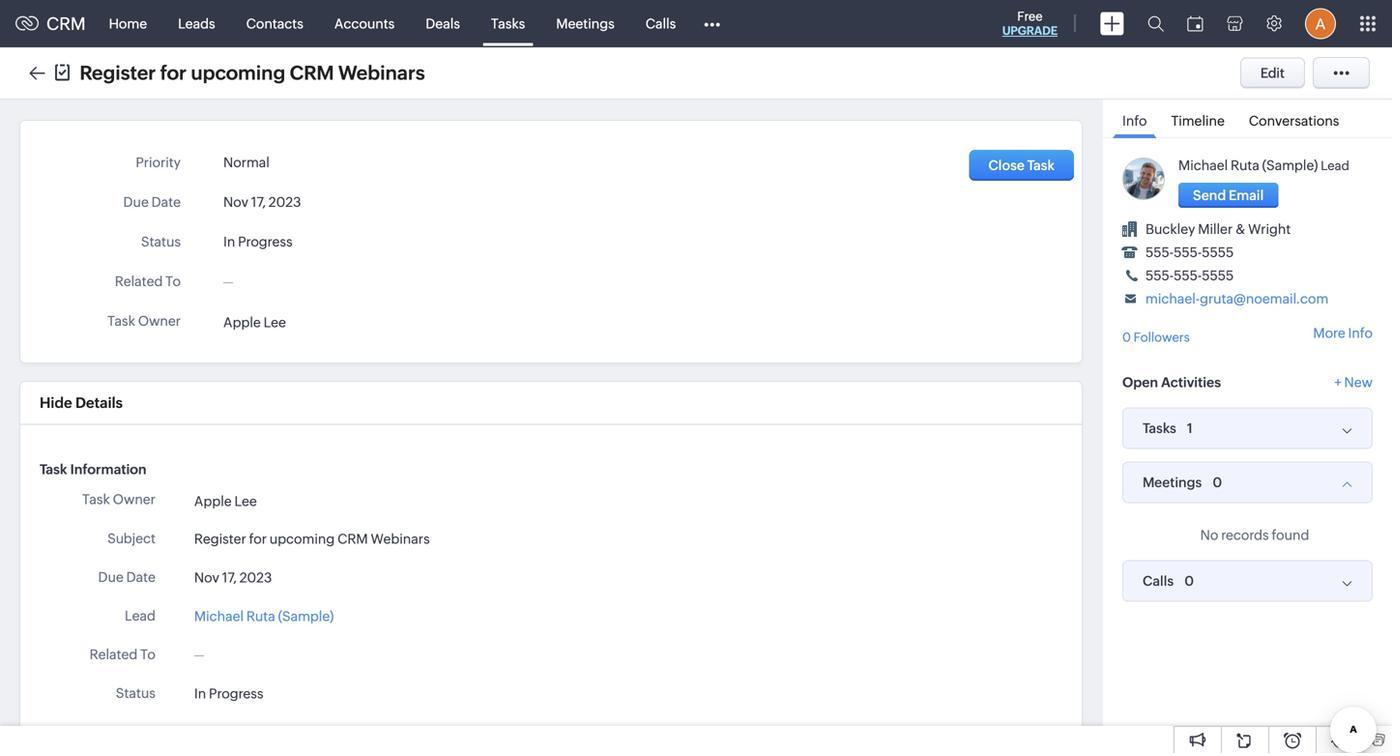 Task type: locate. For each thing, give the bounding box(es) containing it.
2 5555 from the top
[[1202, 268, 1234, 283]]

meetings
[[556, 16, 615, 31], [1143, 475, 1202, 490]]

0 vertical spatial progress
[[238, 234, 293, 250]]

0 horizontal spatial register
[[80, 62, 156, 84]]

lead
[[1321, 159, 1350, 173], [125, 608, 156, 624]]

0 horizontal spatial crm
[[46, 14, 86, 34]]

conversations link
[[1240, 100, 1350, 137]]

1 horizontal spatial register
[[194, 531, 246, 547]]

tasks link
[[476, 0, 541, 47]]

info
[[1123, 113, 1147, 129], [1349, 325, 1373, 341]]

0 vertical spatial to
[[166, 274, 181, 289]]

1 vertical spatial ruta
[[246, 609, 275, 624]]

due date
[[123, 194, 181, 210], [98, 569, 156, 585]]

found
[[1272, 528, 1310, 543]]

in progress
[[223, 234, 293, 250], [194, 686, 264, 701]]

related to
[[115, 274, 181, 289], [90, 647, 156, 662]]

task down task information
[[82, 492, 110, 507]]

555-555-5555
[[1146, 245, 1234, 260], [1146, 268, 1234, 283]]

in
[[223, 234, 235, 250], [194, 686, 206, 701]]

webinars
[[338, 62, 425, 84], [371, 531, 430, 547]]

0 vertical spatial 2023
[[269, 194, 301, 210]]

free
[[1018, 9, 1043, 24]]

1 vertical spatial michael ruta (sample) link
[[194, 606, 334, 627]]

lead inside michael ruta (sample) lead
[[1321, 159, 1350, 173]]

deals link
[[410, 0, 476, 47]]

1 horizontal spatial crm
[[290, 62, 334, 84]]

date
[[152, 194, 181, 210], [126, 569, 156, 585]]

lead down the subject
[[125, 608, 156, 624]]

5555 up the michael-gruta@noemail.com at the top right of the page
[[1202, 268, 1234, 283]]

2 horizontal spatial crm
[[338, 531, 368, 547]]

0 vertical spatial 5555
[[1202, 245, 1234, 260]]

lee
[[264, 315, 286, 330], [235, 494, 257, 509]]

home
[[109, 16, 147, 31]]

more info
[[1314, 325, 1373, 341]]

2 horizontal spatial 0
[[1213, 475, 1223, 490]]

meetings link
[[541, 0, 630, 47]]

normal
[[223, 155, 270, 170], [194, 725, 241, 740]]

calendar image
[[1188, 16, 1204, 31]]

0 vertical spatial tasks
[[491, 16, 525, 31]]

leads link
[[163, 0, 231, 47]]

task information
[[40, 462, 147, 477]]

555-555-5555 down buckley at the right
[[1146, 245, 1234, 260]]

555-
[[1146, 245, 1174, 260], [1174, 245, 1202, 260], [1146, 268, 1174, 283], [1174, 268, 1202, 283]]

michael
[[1179, 158, 1228, 173], [194, 609, 244, 624]]

0 horizontal spatial tasks
[[491, 16, 525, 31]]

2 vertical spatial 0
[[1185, 573, 1194, 589]]

1 vertical spatial michael
[[194, 609, 244, 624]]

1 vertical spatial date
[[126, 569, 156, 585]]

0 horizontal spatial to
[[140, 647, 156, 662]]

ruta
[[1231, 158, 1260, 173], [246, 609, 275, 624]]

None button
[[1179, 183, 1279, 208]]

0 horizontal spatial calls
[[646, 16, 676, 31]]

1 vertical spatial nov
[[194, 570, 219, 585]]

for up michael ruta (sample)
[[249, 531, 267, 547]]

wright
[[1249, 221, 1291, 237]]

1 vertical spatial 0
[[1213, 475, 1223, 490]]

to
[[166, 274, 181, 289], [140, 647, 156, 662]]

apple lee
[[223, 315, 286, 330], [194, 494, 257, 509]]

task owner down information
[[82, 492, 156, 507]]

0 vertical spatial meetings
[[556, 16, 615, 31]]

0 vertical spatial (sample)
[[1263, 158, 1319, 173]]

register for upcoming crm webinars up michael ruta (sample)
[[194, 531, 430, 547]]

register
[[80, 62, 156, 84], [194, 531, 246, 547]]

1 horizontal spatial 17,
[[251, 194, 266, 210]]

17,
[[251, 194, 266, 210], [222, 570, 237, 585]]

tasks left 1
[[1143, 421, 1177, 436]]

nov
[[223, 194, 249, 210], [194, 570, 219, 585]]

upcoming
[[191, 62, 286, 84], [270, 531, 335, 547]]

1 vertical spatial lee
[[235, 494, 257, 509]]

task owner up 'details'
[[107, 313, 181, 329]]

0 vertical spatial register
[[80, 62, 156, 84]]

0 vertical spatial ruta
[[1231, 158, 1260, 173]]

1 horizontal spatial 0
[[1185, 573, 1194, 589]]

1 vertical spatial related
[[90, 647, 138, 662]]

apple
[[223, 315, 261, 330], [194, 494, 232, 509]]

meetings down 1
[[1143, 475, 1202, 490]]

5555 down buckley miller & wright
[[1202, 245, 1234, 260]]

0 vertical spatial for
[[160, 62, 187, 84]]

register for upcoming crm webinars
[[80, 62, 425, 84], [194, 531, 430, 547]]

no records found
[[1201, 528, 1310, 543]]

0 vertical spatial michael
[[1179, 158, 1228, 173]]

1 vertical spatial 5555
[[1202, 268, 1234, 283]]

0 vertical spatial info
[[1123, 113, 1147, 129]]

more info link
[[1314, 325, 1373, 341]]

555-555-5555 up michael-
[[1146, 268, 1234, 283]]

michael ruta (sample)
[[194, 609, 334, 624]]

activities
[[1162, 375, 1222, 390]]

1 horizontal spatial michael ruta (sample) link
[[1179, 158, 1319, 173]]

1 horizontal spatial michael
[[1179, 158, 1228, 173]]

due
[[123, 194, 149, 210], [98, 569, 124, 585]]

5555
[[1202, 245, 1234, 260], [1202, 268, 1234, 283]]

1 vertical spatial apple lee
[[194, 494, 257, 509]]

task
[[1028, 158, 1055, 173], [107, 313, 135, 329], [40, 462, 67, 477], [82, 492, 110, 507]]

info right more
[[1349, 325, 1373, 341]]

michael ruta (sample) lead
[[1179, 158, 1350, 173]]

0 vertical spatial in
[[223, 234, 235, 250]]

tasks
[[491, 16, 525, 31], [1143, 421, 1177, 436]]

1 horizontal spatial to
[[166, 274, 181, 289]]

1 horizontal spatial (sample)
[[1263, 158, 1319, 173]]

(sample)
[[1263, 158, 1319, 173], [278, 609, 334, 624]]

1 vertical spatial crm
[[290, 62, 334, 84]]

0 vertical spatial 555-555-5555
[[1146, 245, 1234, 260]]

1 vertical spatial 555-555-5555
[[1146, 268, 1234, 283]]

1 horizontal spatial lead
[[1321, 159, 1350, 173]]

1 vertical spatial progress
[[209, 686, 264, 701]]

1 horizontal spatial calls
[[1143, 573, 1174, 589]]

2023
[[269, 194, 301, 210], [240, 570, 272, 585]]

for
[[160, 62, 187, 84], [249, 531, 267, 547]]

1 vertical spatial lead
[[125, 608, 156, 624]]

(sample) for michael ruta (sample)
[[278, 609, 334, 624]]

related
[[115, 274, 163, 289], [90, 647, 138, 662]]

0
[[1123, 330, 1131, 345], [1213, 475, 1223, 490], [1185, 573, 1194, 589]]

task owner
[[107, 313, 181, 329], [82, 492, 156, 507]]

1 vertical spatial 17,
[[222, 570, 237, 585]]

owner
[[138, 313, 181, 329], [113, 492, 156, 507]]

0 vertical spatial due
[[123, 194, 149, 210]]

status
[[141, 234, 181, 250], [116, 686, 156, 701]]

calls
[[646, 16, 676, 31], [1143, 573, 1174, 589]]

lead down conversations
[[1321, 159, 1350, 173]]

1 vertical spatial meetings
[[1143, 475, 1202, 490]]

task left information
[[40, 462, 67, 477]]

Other Modules field
[[692, 8, 733, 39]]

0 vertical spatial 17,
[[251, 194, 266, 210]]

progress
[[238, 234, 293, 250], [209, 686, 264, 701]]

0 horizontal spatial 0
[[1123, 330, 1131, 345]]

open activities
[[1123, 375, 1222, 390]]

for down leads on the top
[[160, 62, 187, 84]]

gruta@noemail.com
[[1200, 291, 1329, 307]]

1 vertical spatial task owner
[[82, 492, 156, 507]]

0 horizontal spatial info
[[1123, 113, 1147, 129]]

info left timeline at the right top of the page
[[1123, 113, 1147, 129]]

timeline link
[[1162, 100, 1235, 137]]

0 horizontal spatial ruta
[[246, 609, 275, 624]]

register for upcoming crm webinars down contacts link
[[80, 62, 425, 84]]

0 vertical spatial nov
[[223, 194, 249, 210]]

0 vertical spatial webinars
[[338, 62, 425, 84]]

accounts link
[[319, 0, 410, 47]]

1 horizontal spatial tasks
[[1143, 421, 1177, 436]]

0 vertical spatial date
[[152, 194, 181, 210]]

register right the subject
[[194, 531, 246, 547]]

(sample) for michael ruta (sample) lead
[[1263, 158, 1319, 173]]

priority
[[136, 155, 181, 170], [111, 724, 156, 740]]

profile element
[[1294, 0, 1348, 47]]

2 vertical spatial crm
[[338, 531, 368, 547]]

hide details link
[[40, 395, 123, 412]]

michael-gruta@noemail.com
[[1146, 291, 1329, 307]]

tasks right 'deals' link
[[491, 16, 525, 31]]

michael ruta (sample) link
[[1179, 158, 1319, 173], [194, 606, 334, 627]]

1 horizontal spatial for
[[249, 531, 267, 547]]

upcoming up michael ruta (sample)
[[270, 531, 335, 547]]

0 vertical spatial priority
[[136, 155, 181, 170]]

&
[[1236, 221, 1246, 237]]

nov 17, 2023
[[223, 194, 301, 210], [194, 570, 272, 585]]

register down home
[[80, 62, 156, 84]]

hide
[[40, 395, 72, 412]]

0 vertical spatial lead
[[1321, 159, 1350, 173]]

1 vertical spatial in
[[194, 686, 206, 701]]

0 vertical spatial 0
[[1123, 330, 1131, 345]]

1 vertical spatial calls
[[1143, 573, 1174, 589]]

1 vertical spatial to
[[140, 647, 156, 662]]

upcoming down contacts link
[[191, 62, 286, 84]]

meetings left calls link
[[556, 16, 615, 31]]

more
[[1314, 325, 1346, 341]]



Task type: describe. For each thing, give the bounding box(es) containing it.
0 vertical spatial related
[[115, 274, 163, 289]]

contacts
[[246, 16, 304, 31]]

0 horizontal spatial for
[[160, 62, 187, 84]]

1 vertical spatial due date
[[98, 569, 156, 585]]

1 vertical spatial normal
[[194, 725, 241, 740]]

1 horizontal spatial in
[[223, 234, 235, 250]]

no
[[1201, 528, 1219, 543]]

0 vertical spatial crm
[[46, 14, 86, 34]]

1 vertical spatial webinars
[[371, 531, 430, 547]]

1 vertical spatial apple
[[194, 494, 232, 509]]

+
[[1335, 375, 1342, 390]]

1 555-555-5555 from the top
[[1146, 245, 1234, 260]]

1 vertical spatial owner
[[113, 492, 156, 507]]

0 horizontal spatial nov
[[194, 570, 219, 585]]

1 vertical spatial register for upcoming crm webinars
[[194, 531, 430, 547]]

1 horizontal spatial nov
[[223, 194, 249, 210]]

upgrade
[[1003, 24, 1058, 37]]

records
[[1222, 528, 1269, 543]]

close task link
[[970, 150, 1074, 181]]

1 vertical spatial upcoming
[[270, 531, 335, 547]]

hide details
[[40, 395, 123, 412]]

0 horizontal spatial 17,
[[222, 570, 237, 585]]

0 horizontal spatial lee
[[235, 494, 257, 509]]

0 for meetings
[[1213, 475, 1223, 490]]

1 vertical spatial tasks
[[1143, 421, 1177, 436]]

info inside "link"
[[1123, 113, 1147, 129]]

search image
[[1148, 15, 1164, 32]]

ruta for michael ruta (sample) lead
[[1231, 158, 1260, 173]]

0 vertical spatial normal
[[223, 155, 270, 170]]

0 vertical spatial due date
[[123, 194, 181, 210]]

1 horizontal spatial meetings
[[1143, 475, 1202, 490]]

task right close on the right of page
[[1028, 158, 1055, 173]]

home link
[[93, 0, 163, 47]]

1 5555 from the top
[[1202, 245, 1234, 260]]

0 vertical spatial status
[[141, 234, 181, 250]]

search element
[[1136, 0, 1176, 47]]

0 vertical spatial task owner
[[107, 313, 181, 329]]

1 horizontal spatial lee
[[264, 315, 286, 330]]

0 horizontal spatial lead
[[125, 608, 156, 624]]

calls link
[[630, 0, 692, 47]]

0 for calls
[[1185, 573, 1194, 589]]

1 vertical spatial register
[[194, 531, 246, 547]]

michael-gruta@noemail.com link
[[1146, 291, 1329, 307]]

conversations
[[1249, 113, 1340, 129]]

1 vertical spatial related to
[[90, 647, 156, 662]]

1 vertical spatial priority
[[111, 724, 156, 740]]

free upgrade
[[1003, 9, 1058, 37]]

timeline
[[1172, 113, 1225, 129]]

subject
[[107, 531, 156, 546]]

close
[[989, 158, 1025, 173]]

contacts link
[[231, 0, 319, 47]]

details
[[75, 395, 123, 412]]

0 horizontal spatial michael ruta (sample) link
[[194, 606, 334, 627]]

michael for michael ruta (sample)
[[194, 609, 244, 624]]

1
[[1187, 421, 1193, 436]]

task up 'details'
[[107, 313, 135, 329]]

open
[[1123, 375, 1159, 390]]

edit button
[[1241, 58, 1306, 88]]

close task
[[989, 158, 1055, 173]]

crm link
[[15, 14, 86, 34]]

1 horizontal spatial info
[[1349, 325, 1373, 341]]

leads
[[178, 16, 215, 31]]

miller
[[1198, 221, 1233, 237]]

0 horizontal spatial meetings
[[556, 16, 615, 31]]

1 vertical spatial in progress
[[194, 686, 264, 701]]

create menu image
[[1101, 12, 1125, 35]]

new
[[1345, 375, 1373, 390]]

1 vertical spatial 2023
[[240, 570, 272, 585]]

1 vertical spatial due
[[98, 569, 124, 585]]

0 vertical spatial in progress
[[223, 234, 293, 250]]

info link
[[1113, 100, 1157, 138]]

profile image
[[1306, 8, 1337, 39]]

0 vertical spatial related to
[[115, 274, 181, 289]]

0 vertical spatial register for upcoming crm webinars
[[80, 62, 425, 84]]

0 vertical spatial apple lee
[[223, 315, 286, 330]]

edit
[[1261, 65, 1285, 81]]

michael-
[[1146, 291, 1200, 307]]

0 vertical spatial nov 17, 2023
[[223, 194, 301, 210]]

0 vertical spatial michael ruta (sample) link
[[1179, 158, 1319, 173]]

0 vertical spatial upcoming
[[191, 62, 286, 84]]

accounts
[[334, 16, 395, 31]]

0 horizontal spatial in
[[194, 686, 206, 701]]

information
[[70, 462, 147, 477]]

1 vertical spatial status
[[116, 686, 156, 701]]

buckley
[[1146, 221, 1196, 237]]

followers
[[1134, 330, 1190, 345]]

0 followers
[[1123, 330, 1190, 345]]

deals
[[426, 16, 460, 31]]

create menu element
[[1089, 0, 1136, 47]]

michael for michael ruta (sample) lead
[[1179, 158, 1228, 173]]

0 vertical spatial calls
[[646, 16, 676, 31]]

+ new
[[1335, 375, 1373, 390]]

1 vertical spatial nov 17, 2023
[[194, 570, 272, 585]]

ruta for michael ruta (sample)
[[246, 609, 275, 624]]

0 vertical spatial owner
[[138, 313, 181, 329]]

buckley miller & wright
[[1146, 221, 1291, 237]]

2 555-555-5555 from the top
[[1146, 268, 1234, 283]]

0 vertical spatial apple
[[223, 315, 261, 330]]



Task type: vqa. For each thing, say whether or not it's contained in the screenshot.
the Zia
no



